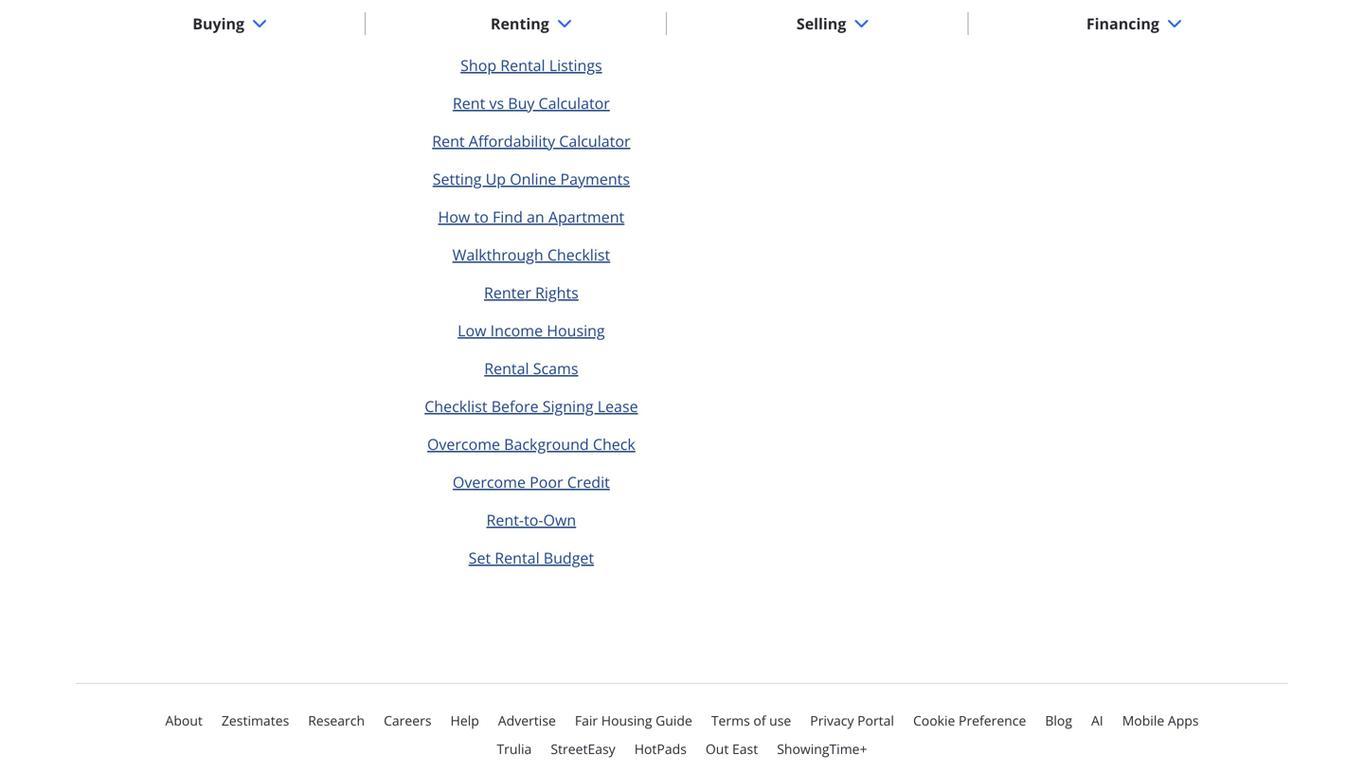 Task type: locate. For each thing, give the bounding box(es) containing it.
privacy portal link
[[810, 709, 894, 732]]

renting
[[491, 13, 549, 33]]

0 vertical spatial rent
[[453, 93, 485, 113]]

0 vertical spatial housing
[[547, 320, 605, 340]]

terms
[[711, 711, 750, 729]]

trulia
[[497, 740, 532, 758]]

guide
[[656, 711, 692, 729]]

2 vertical spatial rental
[[495, 547, 540, 568]]

1 vertical spatial overcome
[[453, 472, 526, 492]]

before
[[491, 396, 539, 416]]

vs
[[489, 93, 504, 113]]

calculator up payments
[[559, 131, 631, 151]]

how to find an apartment
[[438, 206, 625, 227]]

rent for rent affordability calculator
[[432, 131, 465, 151]]

rent-
[[487, 510, 524, 530]]

signing
[[543, 396, 594, 416]]

use
[[770, 711, 791, 729]]

careers
[[384, 711, 432, 729]]

help link
[[451, 709, 479, 732]]

how to find an apartment link
[[438, 206, 625, 227]]

credit
[[567, 472, 610, 492]]

1 horizontal spatial checklist
[[548, 244, 610, 265]]

overcome poor credit link
[[453, 472, 610, 492]]

shop
[[461, 55, 497, 75]]

overcome up rent-
[[453, 472, 526, 492]]

rent
[[453, 93, 485, 113], [432, 131, 465, 151]]

calculator down listings
[[539, 93, 610, 113]]

1 vertical spatial housing
[[601, 711, 652, 729]]

east
[[732, 740, 758, 758]]

showingtime+ link
[[777, 737, 867, 760]]

zestimates link
[[222, 709, 289, 732]]

scams
[[533, 358, 578, 378]]

overcome for overcome poor credit
[[453, 472, 526, 492]]

rental up the before
[[484, 358, 529, 378]]

walkthrough checklist link
[[453, 244, 610, 265]]

rental right set
[[495, 547, 540, 568]]

0 vertical spatial rental
[[501, 55, 545, 75]]

of
[[754, 711, 766, 729]]

rental for set
[[495, 547, 540, 568]]

portal
[[858, 711, 894, 729]]

walkthrough
[[453, 244, 544, 265]]

rental for shop
[[501, 55, 545, 75]]

privacy
[[810, 711, 854, 729]]

mobile apps link
[[1123, 709, 1199, 732]]

buying button
[[177, 1, 282, 46]]

preference
[[959, 711, 1027, 729]]

research
[[308, 711, 365, 729]]

housing right "fair"
[[601, 711, 652, 729]]

out east link
[[706, 737, 758, 760]]

0 vertical spatial calculator
[[539, 93, 610, 113]]

overcome for overcome background check
[[427, 434, 500, 454]]

overcome down the before
[[427, 434, 500, 454]]

1 vertical spatial rent
[[432, 131, 465, 151]]

out
[[706, 740, 729, 758]]

checklist before signing lease link
[[425, 396, 638, 416]]

housing
[[547, 320, 605, 340], [601, 711, 652, 729]]

low income housing link
[[458, 320, 605, 340]]

checklist down apartment
[[548, 244, 610, 265]]

listings
[[549, 55, 602, 75]]

selling
[[797, 13, 846, 33]]

buy
[[508, 93, 535, 113]]

rent left vs
[[453, 93, 485, 113]]

1 vertical spatial checklist
[[425, 396, 488, 416]]

renting button
[[476, 1, 587, 46]]

rent vs buy calculator
[[453, 93, 610, 113]]

0 vertical spatial checklist
[[548, 244, 610, 265]]

rent vs buy calculator link
[[453, 93, 610, 113]]

rent-to-own
[[487, 510, 576, 530]]

housing down rights
[[547, 320, 605, 340]]

ai
[[1092, 711, 1104, 729]]

rent up setting
[[432, 131, 465, 151]]

own
[[543, 510, 576, 530]]

0 vertical spatial overcome
[[427, 434, 500, 454]]

rental
[[501, 55, 545, 75], [484, 358, 529, 378], [495, 547, 540, 568]]

rental up buy on the top
[[501, 55, 545, 75]]

overcome poor credit
[[453, 472, 610, 492]]

rights
[[535, 282, 579, 303]]

overcome
[[427, 434, 500, 454], [453, 472, 526, 492]]

checklist left the before
[[425, 396, 488, 416]]

1 vertical spatial rental
[[484, 358, 529, 378]]

rent affordability calculator
[[432, 131, 631, 151]]

ai link
[[1092, 709, 1104, 732]]

overcome background check
[[427, 434, 636, 454]]

set
[[469, 547, 491, 568]]



Task type: describe. For each thing, give the bounding box(es) containing it.
setting up online payments
[[433, 168, 630, 189]]

blog
[[1045, 711, 1073, 729]]

fair housing guide link
[[575, 709, 692, 732]]

privacy portal
[[810, 711, 894, 729]]

trulia link
[[497, 737, 532, 760]]

set rental budget link
[[469, 547, 594, 568]]

rental scams link
[[484, 358, 578, 378]]

careers link
[[384, 709, 432, 732]]

buying
[[193, 13, 244, 33]]

out east
[[706, 740, 758, 758]]

to
[[474, 206, 489, 227]]

low income housing
[[458, 320, 605, 340]]

overcome background check link
[[427, 434, 636, 454]]

up
[[486, 168, 506, 189]]

streeteasy
[[551, 740, 616, 758]]

about
[[165, 711, 203, 729]]

shop rental listings link
[[461, 55, 602, 75]]

apps
[[1168, 711, 1199, 729]]

hotpads
[[635, 740, 687, 758]]

showingtime+
[[777, 740, 867, 758]]

low
[[458, 320, 487, 340]]

shop rental listings
[[461, 55, 602, 75]]

renter rights link
[[484, 282, 579, 303]]

1 vertical spatial calculator
[[559, 131, 631, 151]]

find
[[493, 206, 523, 227]]

terms of use
[[711, 711, 791, 729]]

mobile apps
[[1123, 711, 1199, 729]]

fair housing guide
[[575, 711, 692, 729]]

an
[[527, 206, 545, 227]]

affordability
[[469, 131, 555, 151]]

cookie
[[913, 711, 955, 729]]

checklist before signing lease
[[425, 396, 638, 416]]

help
[[451, 711, 479, 729]]

rent affordability calculator link
[[432, 131, 631, 151]]

zestimates
[[222, 711, 289, 729]]

set rental budget
[[469, 547, 594, 568]]

advertise link
[[498, 709, 556, 732]]

cookie preference link
[[913, 709, 1027, 732]]

check
[[593, 434, 636, 454]]

setting
[[433, 168, 482, 189]]

poor
[[530, 472, 563, 492]]

terms of use link
[[711, 709, 791, 732]]

streeteasy link
[[551, 737, 616, 760]]

rental scams
[[484, 358, 578, 378]]

mobile
[[1123, 711, 1165, 729]]

setting up online payments link
[[433, 168, 630, 189]]

rent for rent vs buy calculator
[[453, 93, 485, 113]]

research link
[[308, 709, 365, 732]]

lease
[[598, 396, 638, 416]]

renter rights
[[484, 282, 579, 303]]

background
[[504, 434, 589, 454]]

hotpads link
[[635, 737, 687, 760]]

financing
[[1087, 13, 1160, 33]]

rent-to-own link
[[487, 510, 576, 530]]

fair
[[575, 711, 598, 729]]

0 horizontal spatial checklist
[[425, 396, 488, 416]]

walkthrough checklist
[[453, 244, 610, 265]]

advertise
[[498, 711, 556, 729]]

cookie preference
[[913, 711, 1027, 729]]

renter
[[484, 282, 531, 303]]

budget
[[544, 547, 594, 568]]

about link
[[165, 709, 203, 732]]

online
[[510, 168, 557, 189]]

income
[[491, 320, 543, 340]]

financing button
[[1072, 1, 1198, 46]]

how
[[438, 206, 470, 227]]

selling button
[[782, 1, 884, 46]]

housing inside 'link'
[[601, 711, 652, 729]]

payments
[[560, 168, 630, 189]]

apartment
[[549, 206, 625, 227]]



Task type: vqa. For each thing, say whether or not it's contained in the screenshot.
Renting
yes



